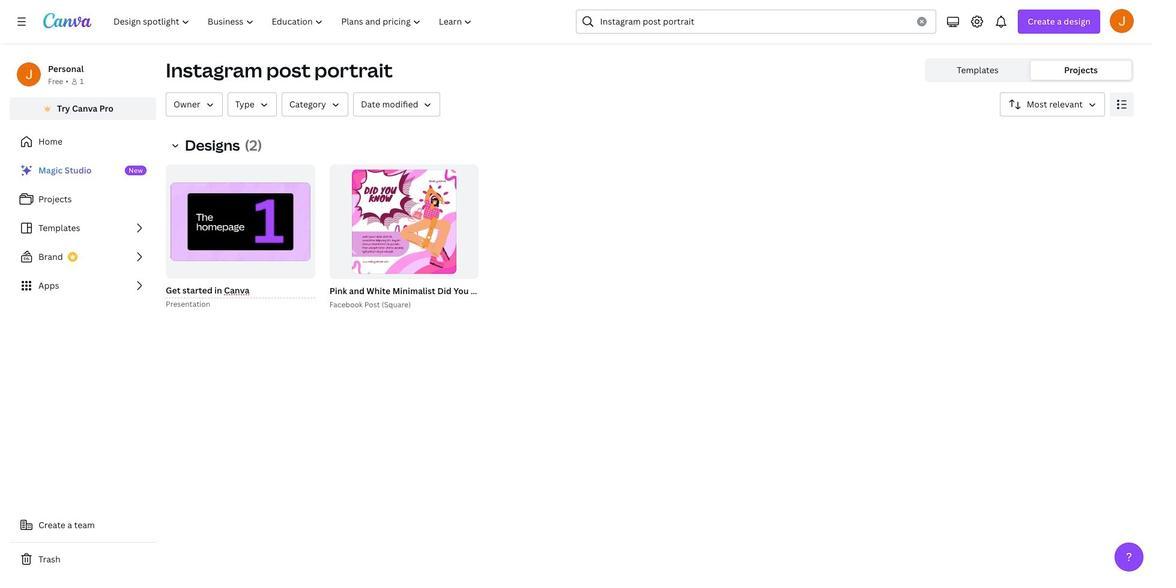 Task type: locate. For each thing, give the bounding box(es) containing it.
list
[[10, 159, 156, 298]]

None field
[[166, 284, 315, 299]]

Category button
[[282, 92, 348, 117]]

Search search field
[[600, 10, 910, 33]]

group
[[163, 165, 315, 311], [166, 165, 315, 279], [327, 165, 555, 311], [330, 165, 479, 279]]

3 group from the left
[[327, 165, 555, 311]]

Owner button
[[166, 92, 223, 117]]

None button
[[1000, 92, 1105, 117]]

Type button
[[227, 92, 277, 117]]

None search field
[[576, 10, 937, 34]]



Task type: vqa. For each thing, say whether or not it's contained in the screenshot.
All templates "link"
no



Task type: describe. For each thing, give the bounding box(es) containing it.
2 group from the left
[[166, 165, 315, 279]]

jeremy miller image
[[1110, 9, 1134, 33]]

top level navigation element
[[106, 10, 483, 34]]

1 group from the left
[[163, 165, 315, 311]]

4 group from the left
[[330, 165, 479, 279]]

Date modified button
[[353, 92, 441, 117]]



